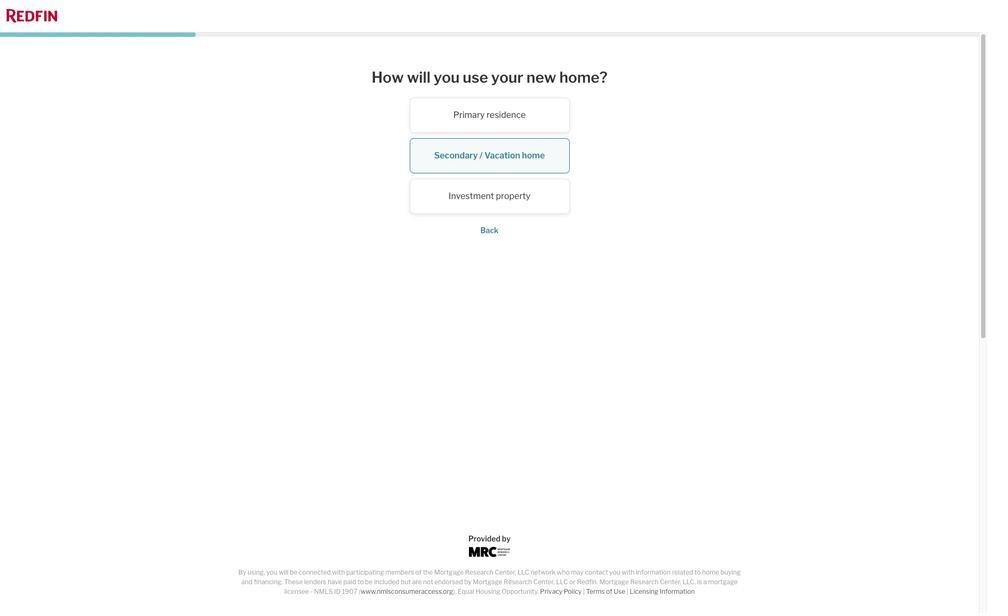 Task type: locate. For each thing, give the bounding box(es) containing it.
1 vertical spatial will
[[279, 569, 289, 577]]

2 horizontal spatial center,
[[660, 578, 682, 586]]

0 vertical spatial llc
[[518, 569, 530, 577]]

0 horizontal spatial |
[[583, 588, 585, 596]]

llc.
[[683, 578, 696, 586]]

with up have
[[332, 569, 345, 577]]

will inside by using, you will be connected with participating members of the mortgage research center, llc network who may contact you with information related to home buying and financing. these lenders have paid to be included but are not endorsed by mortgage research center, llc or redfin. mortgage research center, llc. is a mortgage licensee - nmls id 1907 (
[[279, 569, 289, 577]]

0 vertical spatial by
[[502, 534, 511, 544]]

0 vertical spatial of
[[416, 569, 422, 577]]

you right 'contact'
[[610, 569, 621, 577]]

nmls
[[314, 588, 333, 596]]

will up these
[[279, 569, 289, 577]]

buying
[[721, 569, 741, 577]]

1 vertical spatial of
[[607, 588, 613, 596]]

members
[[386, 569, 414, 577]]

1 vertical spatial by
[[465, 578, 472, 586]]

0 horizontal spatial of
[[416, 569, 422, 577]]

to up the (
[[358, 578, 364, 586]]

research up 'opportunity.'
[[504, 578, 532, 586]]

to
[[695, 569, 701, 577], [358, 578, 364, 586]]

| right the use
[[627, 588, 629, 596]]

center, down 'network'
[[534, 578, 555, 586]]

be up these
[[290, 569, 298, 577]]

with up the use
[[622, 569, 635, 577]]

by
[[502, 534, 511, 544], [465, 578, 472, 586]]

mortgage up housing
[[473, 578, 503, 586]]

0 vertical spatial will
[[407, 68, 431, 87]]

1 horizontal spatial with
[[622, 569, 635, 577]]

terms of use link
[[587, 588, 626, 596]]

of
[[416, 569, 422, 577], [607, 588, 613, 596]]

connected
[[299, 569, 331, 577]]

of for terms
[[607, 588, 613, 596]]

0 horizontal spatial by
[[465, 578, 472, 586]]

paid
[[344, 578, 356, 586]]

mortgage up endorsed
[[435, 569, 464, 577]]

use
[[614, 588, 626, 596]]

opportunity.
[[502, 588, 539, 596]]

by using, you will be connected with participating members of the mortgage research center, llc network who may contact you with information related to home buying and financing. these lenders have paid to be included but are not endorsed by mortgage research center, llc or redfin. mortgage research center, llc. is a mortgage licensee - nmls id 1907 (
[[239, 569, 741, 596]]

1 vertical spatial home
[[703, 569, 720, 577]]

you left use
[[434, 68, 460, 87]]

may
[[571, 569, 584, 577]]

you up financing.
[[267, 569, 278, 577]]

how will you use your new home? option group
[[276, 97, 703, 214]]

is
[[698, 578, 702, 586]]

2 horizontal spatial you
[[610, 569, 621, 577]]

0 horizontal spatial you
[[267, 569, 278, 577]]

information
[[660, 588, 695, 596]]

primary residence
[[454, 110, 526, 120]]

center, up information
[[660, 578, 682, 586]]

2 | from the left
[[627, 588, 629, 596]]

of left the use
[[607, 588, 613, 596]]

licensing
[[630, 588, 659, 596]]

0 horizontal spatial with
[[332, 569, 345, 577]]

1 horizontal spatial research
[[504, 578, 532, 586]]

0 vertical spatial to
[[695, 569, 701, 577]]

1 horizontal spatial will
[[407, 68, 431, 87]]

by inside by using, you will be connected with participating members of the mortgage research center, llc network who may contact you with information related to home buying and financing. these lenders have paid to be included but are not endorsed by mortgage research center, llc or redfin. mortgage research center, llc. is a mortgage licensee - nmls id 1907 (
[[465, 578, 472, 586]]

0 horizontal spatial will
[[279, 569, 289, 577]]

1 horizontal spatial of
[[607, 588, 613, 596]]

).
[[454, 588, 457, 596]]

2 horizontal spatial mortgage
[[600, 578, 629, 586]]

how
[[372, 68, 404, 87]]

will
[[407, 68, 431, 87], [279, 569, 289, 577]]

center, up 'opportunity.'
[[495, 569, 517, 577]]

of left the the
[[416, 569, 422, 577]]

|
[[583, 588, 585, 596], [627, 588, 629, 596]]

with
[[332, 569, 345, 577], [622, 569, 635, 577]]

lenders
[[304, 578, 327, 586]]

be
[[290, 569, 298, 577], [365, 578, 373, 586]]

0 horizontal spatial be
[[290, 569, 298, 577]]

1 horizontal spatial |
[[627, 588, 629, 596]]

terms
[[587, 588, 605, 596]]

network
[[531, 569, 556, 577]]

investment property
[[449, 191, 531, 201]]

be down participating
[[365, 578, 373, 586]]

1 vertical spatial be
[[365, 578, 373, 586]]

to up is
[[695, 569, 701, 577]]

llc
[[518, 569, 530, 577], [557, 578, 568, 586]]

research up housing
[[465, 569, 494, 577]]

home
[[522, 150, 545, 161], [703, 569, 720, 577]]

0 horizontal spatial llc
[[518, 569, 530, 577]]

but
[[401, 578, 411, 586]]

0 vertical spatial be
[[290, 569, 298, 577]]

| down redfin.
[[583, 588, 585, 596]]

llc up privacy policy link
[[557, 578, 568, 586]]

of for members
[[416, 569, 422, 577]]

1 horizontal spatial to
[[695, 569, 701, 577]]

0 vertical spatial home
[[522, 150, 545, 161]]

1 horizontal spatial home
[[703, 569, 720, 577]]

housing
[[476, 588, 501, 596]]

use
[[463, 68, 489, 87]]

will right how
[[407, 68, 431, 87]]

back
[[481, 226, 499, 235]]

you
[[434, 68, 460, 87], [267, 569, 278, 577], [610, 569, 621, 577]]

(
[[359, 588, 361, 596]]

1 vertical spatial llc
[[557, 578, 568, 586]]

0 horizontal spatial home
[[522, 150, 545, 161]]

1907
[[342, 588, 358, 596]]

research up licensing
[[631, 578, 659, 586]]

home inside option group
[[522, 150, 545, 161]]

of inside by using, you will be connected with participating members of the mortgage research center, llc network who may contact you with information related to home buying and financing. these lenders have paid to be included but are not endorsed by mortgage research center, llc or redfin. mortgage research center, llc. is a mortgage licensee - nmls id 1907 (
[[416, 569, 422, 577]]

research
[[465, 569, 494, 577], [504, 578, 532, 586], [631, 578, 659, 586]]

mortgage up the use
[[600, 578, 629, 586]]

center,
[[495, 569, 517, 577], [534, 578, 555, 586], [660, 578, 682, 586]]

1 horizontal spatial you
[[434, 68, 460, 87]]

by up equal
[[465, 578, 472, 586]]

by up mortgage research center image
[[502, 534, 511, 544]]

home inside by using, you will be connected with participating members of the mortgage research center, llc network who may contact you with information related to home buying and financing. these lenders have paid to be included but are not endorsed by mortgage research center, llc or redfin. mortgage research center, llc. is a mortgage licensee - nmls id 1907 (
[[703, 569, 720, 577]]

llc up 'opportunity.'
[[518, 569, 530, 577]]

vacation
[[485, 150, 521, 161]]

contact
[[586, 569, 609, 577]]

your
[[492, 68, 524, 87]]

how will you use your new home?
[[372, 68, 608, 87]]

home right vacation
[[522, 150, 545, 161]]

1 vertical spatial to
[[358, 578, 364, 586]]

1 horizontal spatial be
[[365, 578, 373, 586]]

home up a
[[703, 569, 720, 577]]

mortgage
[[435, 569, 464, 577], [473, 578, 503, 586], [600, 578, 629, 586]]



Task type: describe. For each thing, give the bounding box(es) containing it.
back button
[[481, 226, 499, 235]]

are
[[412, 578, 422, 586]]

provided by
[[469, 534, 511, 544]]

secondary
[[434, 150, 478, 161]]

id
[[334, 588, 341, 596]]

equal
[[458, 588, 475, 596]]

residence
[[487, 110, 526, 120]]

by
[[239, 569, 246, 577]]

0 horizontal spatial research
[[465, 569, 494, 577]]

these
[[284, 578, 303, 586]]

participating
[[347, 569, 384, 577]]

the
[[423, 569, 433, 577]]

privacy policy link
[[541, 588, 582, 596]]

financing.
[[254, 578, 283, 586]]

a
[[704, 578, 707, 586]]

using,
[[248, 569, 265, 577]]

have
[[328, 578, 342, 586]]

-
[[311, 588, 313, 596]]

licensee
[[284, 588, 309, 596]]

0 horizontal spatial mortgage
[[435, 569, 464, 577]]

0 horizontal spatial center,
[[495, 569, 517, 577]]

1 horizontal spatial mortgage
[[473, 578, 503, 586]]

endorsed
[[435, 578, 463, 586]]

information
[[636, 569, 671, 577]]

policy
[[564, 588, 582, 596]]

1 horizontal spatial by
[[502, 534, 511, 544]]

www.nmlsconsumeraccess.org
[[361, 588, 454, 596]]

1 | from the left
[[583, 588, 585, 596]]

who
[[557, 569, 570, 577]]

property
[[496, 191, 531, 201]]

and
[[242, 578, 253, 586]]

licensing information link
[[630, 588, 695, 596]]

redfin.
[[577, 578, 598, 586]]

1 horizontal spatial center,
[[534, 578, 555, 586]]

related
[[673, 569, 694, 577]]

mortgage research center image
[[469, 547, 511, 557]]

0 horizontal spatial to
[[358, 578, 364, 586]]

1 horizontal spatial llc
[[557, 578, 568, 586]]

you for using,
[[267, 569, 278, 577]]

www.nmlsconsumeraccess.org link
[[361, 588, 454, 596]]

2 horizontal spatial research
[[631, 578, 659, 586]]

or
[[570, 578, 576, 586]]

not
[[423, 578, 433, 586]]

mortgage
[[709, 578, 738, 586]]

investment
[[449, 191, 494, 201]]

you for will
[[434, 68, 460, 87]]

privacy
[[541, 588, 563, 596]]

primary
[[454, 110, 485, 120]]

new home?
[[527, 68, 608, 87]]

secondary / vacation home
[[434, 150, 545, 161]]

provided
[[469, 534, 501, 544]]

/
[[480, 150, 483, 161]]

2 with from the left
[[622, 569, 635, 577]]

www.nmlsconsumeraccess.org ). equal housing opportunity. privacy policy | terms of use | licensing information
[[361, 588, 695, 596]]

included
[[374, 578, 400, 586]]

1 with from the left
[[332, 569, 345, 577]]



Task type: vqa. For each thing, say whether or not it's contained in the screenshot.
FAVORITE button
no



